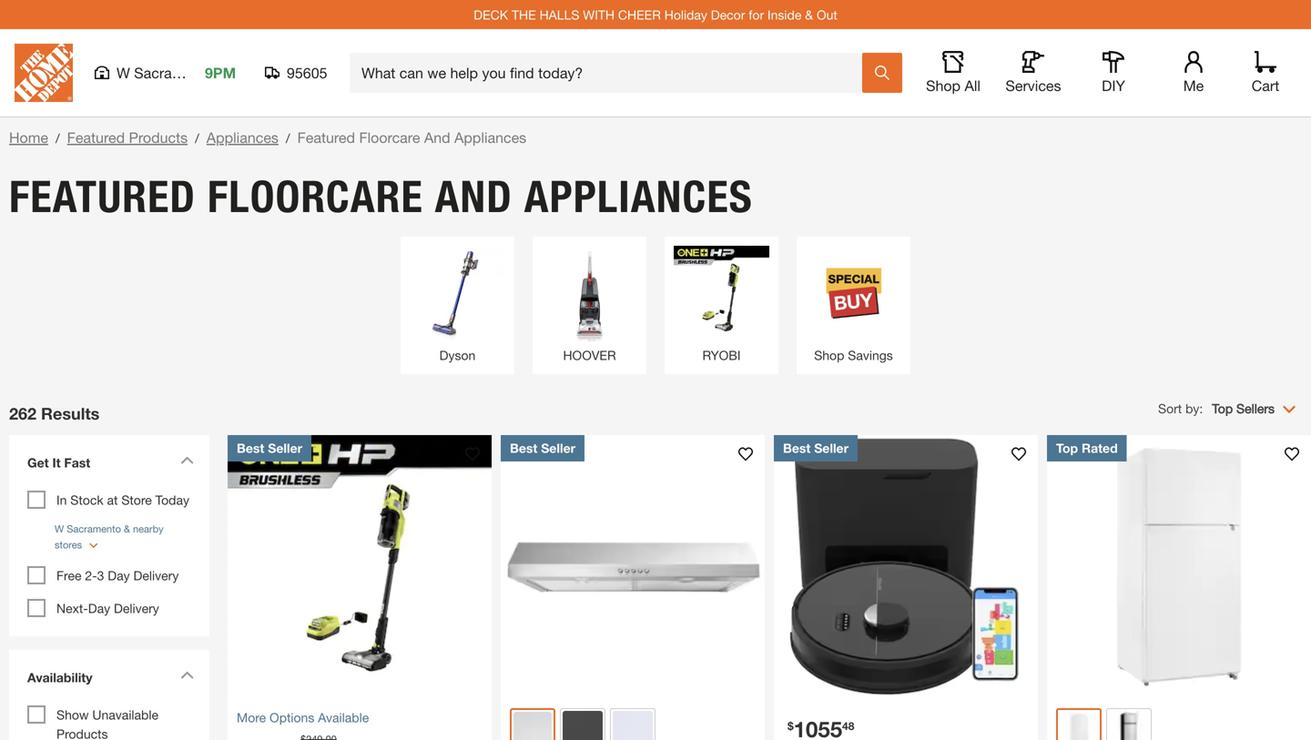 Task type: locate. For each thing, give the bounding box(es) containing it.
w up stores
[[55, 523, 64, 535]]

w inside w sacramento & nearby stores
[[55, 523, 64, 535]]

0 horizontal spatial seller
[[268, 441, 302, 456]]

0 horizontal spatial best
[[237, 441, 264, 456]]

& left 'nearby'
[[124, 523, 130, 535]]

more options available
[[237, 710, 369, 725]]

me button
[[1165, 51, 1223, 95]]

2 horizontal spatial best seller
[[783, 441, 849, 456]]

caprelo 30 in. 320 cfm convertible under cabinet range hood in stainless steel with led lighting and charcoal filter image
[[501, 435, 765, 699]]

caret icon image inside the availability link
[[180, 671, 194, 679]]

/ right home link
[[56, 131, 60, 146]]

day down 3
[[88, 601, 110, 616]]

2-
[[85, 568, 97, 583]]

sacramento inside w sacramento & nearby stores
[[67, 523, 121, 535]]

0 horizontal spatial products
[[56, 727, 108, 740]]

top
[[1212, 401, 1233, 416], [1056, 441, 1078, 456]]

w
[[117, 64, 130, 81], [55, 523, 64, 535]]

sacramento up 'featured products' 'link'
[[134, 64, 213, 81]]

products inside show unavailable products
[[56, 727, 108, 740]]

shop savings image
[[806, 246, 901, 341]]

best seller for dustin wi-fi connected self-emptying robot vacuum and mop in night "image"
[[783, 441, 849, 456]]

1 horizontal spatial best
[[510, 441, 538, 456]]

0 horizontal spatial sacramento
[[67, 523, 121, 535]]

1 horizontal spatial best seller
[[510, 441, 576, 456]]

shop for shop all
[[926, 77, 961, 94]]

/
[[56, 131, 60, 146], [195, 131, 199, 146], [286, 131, 290, 146]]

top right by: at the bottom right
[[1212, 401, 1233, 416]]

w up 'featured products' 'link'
[[117, 64, 130, 81]]

delivery
[[133, 568, 179, 583], [114, 601, 159, 616]]

1 horizontal spatial top
[[1212, 401, 1233, 416]]

caret icon image for get it fast
[[180, 456, 194, 464]]

shop inside button
[[926, 77, 961, 94]]

& left out
[[805, 7, 813, 22]]

day right 3
[[108, 568, 130, 583]]

2 horizontal spatial best
[[783, 441, 811, 456]]

9pm
[[205, 64, 236, 81]]

featured products link
[[67, 129, 188, 146]]

floorcare
[[359, 129, 420, 146], [207, 170, 423, 223]]

What can we help you find today? search field
[[362, 54, 861, 92]]

and
[[424, 129, 450, 146], [435, 170, 513, 223]]

1 vertical spatial top
[[1056, 441, 1078, 456]]

1 vertical spatial caret icon image
[[180, 671, 194, 679]]

more options available link
[[237, 708, 483, 728]]

next-day delivery link
[[56, 601, 159, 616]]

3 seller from the left
[[814, 441, 849, 456]]

1 / from the left
[[56, 131, 60, 146]]

shop left savings
[[814, 348, 844, 363]]

in stock at store today
[[56, 493, 189, 508]]

0 vertical spatial top
[[1212, 401, 1233, 416]]

shop
[[926, 77, 961, 94], [814, 348, 844, 363]]

unavailable
[[92, 708, 158, 723]]

1 horizontal spatial w
[[117, 64, 130, 81]]

48
[[842, 720, 854, 732]]

0 vertical spatial shop
[[926, 77, 961, 94]]

0 vertical spatial caret icon image
[[180, 456, 194, 464]]

ryobi link
[[674, 246, 769, 365]]

/ right appliances "link"
[[286, 131, 290, 146]]

2 seller from the left
[[541, 441, 576, 456]]

delivery down free 2-3 day delivery link
[[114, 601, 159, 616]]

1 vertical spatial w
[[55, 523, 64, 535]]

2 best from the left
[[510, 441, 538, 456]]

it
[[52, 455, 61, 470]]

hoover link
[[542, 246, 637, 365]]

sacramento for &
[[67, 523, 121, 535]]

1 vertical spatial products
[[56, 727, 108, 740]]

shop left all
[[926, 77, 961, 94]]

0 horizontal spatial w
[[55, 523, 64, 535]]

available
[[318, 710, 369, 725]]

0 horizontal spatial &
[[124, 523, 130, 535]]

262
[[9, 404, 36, 423]]

2 horizontal spatial seller
[[814, 441, 849, 456]]

options
[[270, 710, 314, 725]]

featured
[[67, 129, 125, 146], [297, 129, 355, 146], [9, 170, 196, 223]]

2 horizontal spatial /
[[286, 131, 290, 146]]

95605
[[287, 64, 327, 81]]

free 2-3 day delivery
[[56, 568, 179, 583]]

2 / from the left
[[195, 131, 199, 146]]

2 best seller from the left
[[510, 441, 576, 456]]

1 caret icon image from the top
[[180, 456, 194, 464]]

& inside w sacramento & nearby stores
[[124, 523, 130, 535]]

3 best seller from the left
[[783, 441, 849, 456]]

1 vertical spatial delivery
[[114, 601, 159, 616]]

sacramento
[[134, 64, 213, 81], [67, 523, 121, 535]]

shop all
[[926, 77, 981, 94]]

1 seller from the left
[[268, 441, 302, 456]]

rated
[[1082, 441, 1118, 456]]

sellers
[[1237, 401, 1275, 416]]

0 vertical spatial floorcare
[[359, 129, 420, 146]]

dyson
[[439, 348, 476, 363]]

/ left appliances "link"
[[195, 131, 199, 146]]

results
[[41, 404, 100, 423]]

black metal image
[[563, 711, 603, 740]]

deck the halls with cheer holiday decor for inside & out link
[[474, 7, 838, 22]]

services button
[[1004, 51, 1063, 95]]

18 cu. ft. top freezer refrigerator doe in white image
[[1047, 435, 1311, 699]]

products
[[129, 129, 188, 146], [56, 727, 108, 740]]

2 caret icon image from the top
[[180, 671, 194, 679]]

1 horizontal spatial /
[[195, 131, 199, 146]]

0 vertical spatial day
[[108, 568, 130, 583]]

products down show
[[56, 727, 108, 740]]

1 vertical spatial sacramento
[[67, 523, 121, 535]]

today
[[155, 493, 189, 508]]

top left rated
[[1056, 441, 1078, 456]]

day
[[108, 568, 130, 583], [88, 601, 110, 616]]

1 best from the left
[[237, 441, 264, 456]]

best seller for caprelo 30 in. 320 cfm convertible under cabinet range hood in stainless steel with led lighting and charcoal filter image
[[510, 441, 576, 456]]

floorcare up featured floorcare and appliances
[[359, 129, 420, 146]]

1 vertical spatial shop
[[814, 348, 844, 363]]

0 vertical spatial sacramento
[[134, 64, 213, 81]]

by:
[[1186, 401, 1203, 416]]

appliances
[[207, 129, 279, 146], [454, 129, 526, 146], [524, 170, 753, 223]]

&
[[805, 7, 813, 22], [124, 523, 130, 535]]

best for dustin wi-fi connected self-emptying robot vacuum and mop in night "image"
[[783, 441, 811, 456]]

262 results
[[9, 404, 100, 423]]

1 best seller from the left
[[237, 441, 302, 456]]

show
[[56, 708, 89, 723]]

shop savings
[[814, 348, 893, 363]]

savings
[[848, 348, 893, 363]]

featured down 'featured products' 'link'
[[9, 170, 196, 223]]

caret icon image inside get it fast link
[[180, 456, 194, 464]]

inside
[[768, 7, 802, 22]]

products down w sacramento 9pm
[[129, 129, 188, 146]]

sacramento down stock
[[67, 523, 121, 535]]

1 vertical spatial &
[[124, 523, 130, 535]]

0 horizontal spatial /
[[56, 131, 60, 146]]

0 horizontal spatial shop
[[814, 348, 844, 363]]

caret icon image for availability
[[180, 671, 194, 679]]

stores
[[55, 539, 82, 551]]

floorcare down home / featured products / appliances / featured floorcare and appliances
[[207, 170, 423, 223]]

best seller
[[237, 441, 302, 456], [510, 441, 576, 456], [783, 441, 849, 456]]

more
[[237, 710, 266, 725]]

1 vertical spatial floorcare
[[207, 170, 423, 223]]

dyson link
[[410, 246, 505, 365]]

best seller for one+ hp 18v brushless cordless pet stick vacuum cleaner kit with 4.0 ah high performance battery and charger image
[[237, 441, 302, 456]]

best
[[237, 441, 264, 456], [510, 441, 538, 456], [783, 441, 811, 456]]

1 horizontal spatial sacramento
[[134, 64, 213, 81]]

w for w sacramento & nearby stores
[[55, 523, 64, 535]]

ryobi image
[[674, 246, 769, 341]]

nearby
[[133, 523, 164, 535]]

0 vertical spatial w
[[117, 64, 130, 81]]

1 horizontal spatial products
[[129, 129, 188, 146]]

delivery down 'nearby'
[[133, 568, 179, 583]]

all
[[965, 77, 981, 94]]

0 vertical spatial products
[[129, 129, 188, 146]]

deck the halls with cheer holiday decor for inside & out
[[474, 7, 838, 22]]

3 best from the left
[[783, 441, 811, 456]]

1 horizontal spatial seller
[[541, 441, 576, 456]]

1 horizontal spatial &
[[805, 7, 813, 22]]

caret icon image
[[180, 456, 194, 464], [180, 671, 194, 679]]

0 horizontal spatial best seller
[[237, 441, 302, 456]]

seller
[[268, 441, 302, 456], [541, 441, 576, 456], [814, 441, 849, 456]]

1 horizontal spatial shop
[[926, 77, 961, 94]]

get it fast link
[[18, 444, 200, 486]]

top rated
[[1056, 441, 1118, 456]]

services
[[1006, 77, 1061, 94]]



Task type: vqa. For each thing, say whether or not it's contained in the screenshot.
Schedule in the top right of the page
no



Task type: describe. For each thing, give the bounding box(es) containing it.
halls
[[540, 7, 579, 22]]

hoover image
[[542, 246, 637, 341]]

0 vertical spatial &
[[805, 7, 813, 22]]

get it fast
[[27, 455, 90, 470]]

white metal image
[[613, 711, 653, 740]]

3
[[97, 568, 104, 583]]

dyson image
[[410, 246, 505, 341]]

best for caprelo 30 in. 320 cfm convertible under cabinet range hood in stainless steel with led lighting and charcoal filter image
[[510, 441, 538, 456]]

0 vertical spatial delivery
[[133, 568, 179, 583]]

stainless steel look image
[[1109, 711, 1149, 740]]

free
[[56, 568, 81, 583]]

sort
[[1158, 401, 1182, 416]]

best for one+ hp 18v brushless cordless pet stick vacuum cleaner kit with 4.0 ah high performance battery and charger image
[[237, 441, 264, 456]]

store
[[121, 493, 152, 508]]

home link
[[9, 129, 48, 146]]

cart
[[1252, 77, 1280, 94]]

0 horizontal spatial top
[[1056, 441, 1078, 456]]

w sacramento & nearby stores
[[55, 523, 164, 551]]

seller for caprelo 30 in. 320 cfm convertible under cabinet range hood in stainless steel with led lighting and charcoal filter image
[[541, 441, 576, 456]]

deck
[[474, 7, 508, 22]]

holiday
[[664, 7, 707, 22]]

home
[[9, 129, 48, 146]]

fast
[[64, 455, 90, 470]]

availability link
[[18, 659, 200, 701]]

shop for shop savings
[[814, 348, 844, 363]]

at
[[107, 493, 118, 508]]

95605 button
[[265, 64, 328, 82]]

next-day delivery
[[56, 601, 159, 616]]

shop savings link
[[806, 246, 901, 365]]

the
[[512, 7, 536, 22]]

1 vertical spatial day
[[88, 601, 110, 616]]

out
[[817, 7, 838, 22]]

free 2-3 day delivery link
[[56, 568, 179, 583]]

me
[[1184, 77, 1204, 94]]

for
[[749, 7, 764, 22]]

get
[[27, 455, 49, 470]]

shop all button
[[924, 51, 983, 95]]

cheer
[[618, 7, 661, 22]]

featured right home link
[[67, 129, 125, 146]]

cart link
[[1246, 51, 1286, 95]]

in stock at store today link
[[56, 493, 189, 508]]

appliances link
[[207, 129, 279, 146]]

hoover
[[563, 348, 616, 363]]

availability
[[27, 670, 92, 685]]

sort by: top sellers
[[1158, 401, 1275, 416]]

featured floorcare and appliances
[[9, 170, 753, 223]]

featured down 95605
[[297, 129, 355, 146]]

next-
[[56, 601, 88, 616]]

show unavailable products
[[56, 708, 158, 740]]

ryobi
[[703, 348, 741, 363]]

show unavailable products link
[[56, 708, 158, 740]]

seller for dustin wi-fi connected self-emptying robot vacuum and mop in night "image"
[[814, 441, 849, 456]]

0 vertical spatial and
[[424, 129, 450, 146]]

the home depot logo image
[[15, 44, 73, 102]]

seller for one+ hp 18v brushless cordless pet stick vacuum cleaner kit with 4.0 ah high performance battery and charger image
[[268, 441, 302, 456]]

dustin wi-fi connected self-emptying robot vacuum and mop in night image
[[774, 435, 1038, 699]]

home / featured products / appliances / featured floorcare and appliances
[[9, 129, 526, 146]]

diy
[[1102, 77, 1125, 94]]

stock
[[70, 493, 103, 508]]

1 vertical spatial and
[[435, 170, 513, 223]]

white image
[[1060, 712, 1098, 740]]

w sacramento 9pm
[[117, 64, 236, 81]]

w for w sacramento 9pm
[[117, 64, 130, 81]]

one+ hp 18v brushless cordless pet stick vacuum cleaner kit with 4.0 ah high performance battery and charger image
[[228, 435, 492, 699]]

sacramento for 9pm
[[134, 64, 213, 81]]

decor
[[711, 7, 745, 22]]

in
[[56, 493, 67, 508]]

with
[[583, 7, 615, 22]]

$
[[788, 720, 794, 732]]

diy button
[[1085, 51, 1143, 95]]

stainless steel image
[[514, 712, 552, 740]]

3 / from the left
[[286, 131, 290, 146]]



